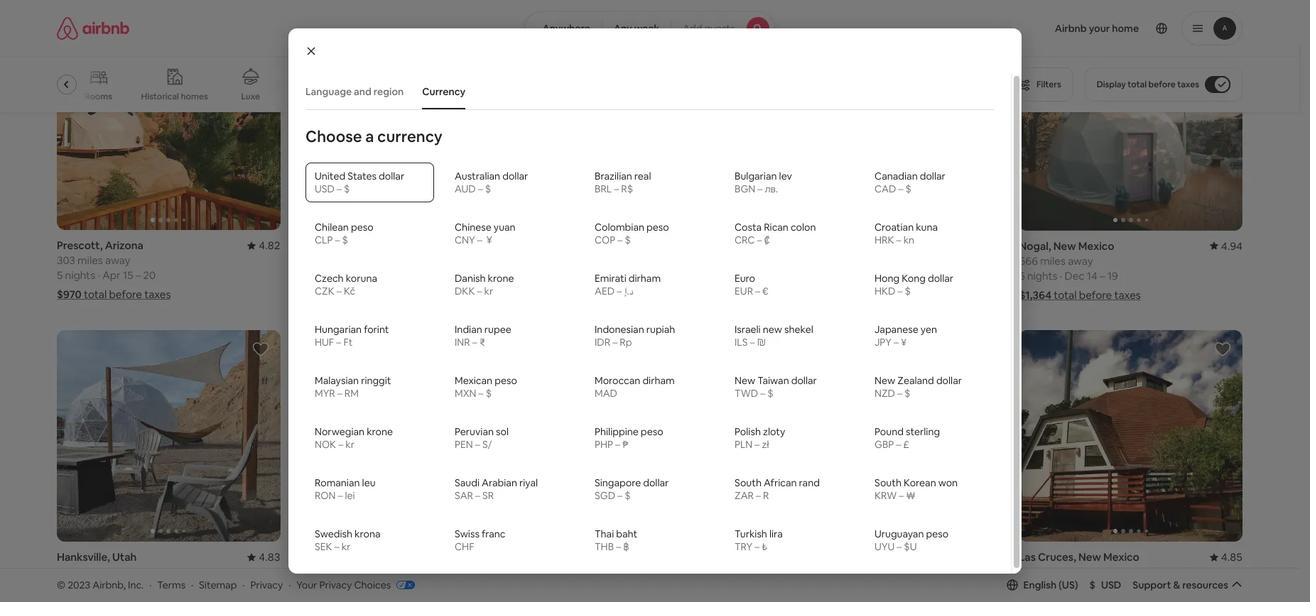 Task type: locate. For each thing, give the bounding box(es) containing it.
dollar inside canadian dollar cad – $
[[920, 170, 946, 183]]

dirham right the moroccan
[[643, 375, 675, 387]]

nov up kč
[[343, 269, 363, 283]]

– inside los angeles, california 111 miles away 5 nights · nov 26 – dec 1
[[379, 581, 385, 594]]

away inside los angeles, california 111 miles away 5 nights · nov 26 – dec 1
[[341, 566, 366, 580]]

₹
[[480, 336, 486, 349]]

$ up chilean
[[344, 183, 350, 195]]

miles down yucca at right bottom
[[797, 566, 823, 580]]

kr right nok
[[346, 439, 355, 451]]

total inside nov 24 – 29 total before taxes
[[813, 288, 836, 302]]

brl
[[595, 183, 612, 195]]

currency button
[[415, 78, 473, 105]]

total before taxes button down emirati
[[538, 288, 653, 302]]

krone inside norwegian krone nok – kr
[[367, 426, 393, 439]]

1 vertical spatial 20
[[1087, 581, 1099, 594]]

before down emirati
[[591, 288, 624, 302]]

2 south from the left
[[875, 477, 902, 490]]

4.83 out of 5 average rating image
[[248, 551, 280, 565]]

utah for hanksville,
[[112, 551, 137, 565]]

$ right aud
[[485, 183, 491, 195]]

group
[[57, 18, 280, 231], [298, 18, 521, 231], [538, 18, 985, 231], [779, 18, 1002, 231], [1019, 18, 1243, 231], [57, 57, 999, 112], [57, 330, 280, 543], [298, 330, 521, 543], [538, 330, 762, 543], [779, 330, 1002, 543], [1019, 330, 1243, 543]]

2 12 from the left
[[605, 581, 616, 594]]

0 horizontal spatial 12
[[605, 581, 616, 594]]

new
[[826, 239, 849, 253], [1054, 239, 1077, 253], [735, 375, 756, 387], [875, 375, 896, 387], [1079, 551, 1102, 565]]

5 up aed
[[605, 269, 611, 283]]

israeli new shekel ils – ₪
[[735, 323, 814, 349]]

– inside thai baht thb – ฿
[[616, 541, 621, 554]]

south african rand zar – r
[[735, 477, 820, 502]]

2 arizona from the left
[[583, 239, 622, 253]]

– inside pound sterling gbp – £
[[897, 439, 902, 451]]

5 inside 5 nights · nov 14 – 19 $891 total before taxes
[[298, 269, 303, 283]]

kr inside norwegian krone nok – kr
[[346, 439, 355, 451]]

krw
[[875, 490, 897, 502]]

peso inside colombian peso cop – $
[[647, 221, 669, 234]]

krone right danish
[[488, 272, 514, 285]]

peso for philippine peso php – ₱
[[641, 426, 663, 439]]

taiwan
[[758, 375, 789, 387]]

miles down nogal,
[[1041, 254, 1066, 268]]

peso right colombian
[[647, 221, 669, 234]]

19
[[385, 269, 396, 283], [1108, 269, 1118, 283]]

1 horizontal spatial dec
[[1065, 269, 1085, 283]]

new inside new zealand dollar nzd – $
[[875, 375, 896, 387]]

–
[[337, 183, 342, 195], [478, 183, 483, 195], [614, 183, 619, 195], [758, 183, 763, 195], [899, 183, 904, 195], [335, 234, 340, 247], [477, 234, 482, 247], [618, 234, 623, 247], [757, 234, 762, 247], [897, 234, 902, 247], [136, 269, 141, 283], [378, 269, 383, 283], [861, 269, 866, 283], [614, 269, 619, 283], [1100, 269, 1106, 283], [337, 285, 342, 298], [477, 285, 482, 298], [617, 285, 622, 298], [756, 285, 761, 298], [898, 285, 903, 298], [336, 336, 341, 349], [472, 336, 477, 349], [613, 336, 618, 349], [750, 336, 755, 349], [894, 336, 899, 349], [337, 387, 342, 400], [479, 387, 484, 400], [761, 387, 766, 400], [898, 387, 903, 400], [338, 439, 343, 451], [475, 439, 480, 451], [616, 439, 621, 451], [755, 439, 760, 451], [897, 439, 902, 451], [338, 490, 343, 502], [476, 490, 480, 502], [618, 490, 623, 502], [756, 490, 761, 502], [899, 490, 904, 502], [335, 541, 340, 554], [616, 541, 621, 554], [755, 541, 760, 554], [897, 541, 902, 554], [135, 581, 141, 594], [379, 581, 385, 594], [859, 581, 864, 594], [618, 581, 624, 594], [1102, 581, 1107, 594]]

new left taiwan
[[735, 375, 756, 387]]

before down 24
[[839, 288, 872, 302]]

support
[[1133, 579, 1172, 592]]

south for zar
[[735, 477, 762, 490]]

0 vertical spatial usd
[[315, 183, 335, 195]]

505
[[538, 566, 556, 580]]

20 inside las cruces, new mexico 606 miles away 5 nights · nov 20 – 25
[[1087, 581, 1099, 594]]

dollar right zealand
[[937, 375, 962, 387]]

group for virgin, utah
[[298, 18, 521, 231]]

– inside the costa rican colon crc – ₡
[[757, 234, 762, 247]]

los angeles, california 111 miles away 5 nights · nov 26 – dec 1
[[298, 551, 414, 594]]

nov down valley,
[[824, 581, 844, 594]]

arizona inside the prescott, arizona 303 miles away 5 nights · apr 15 – 20 $970 total before taxes
[[105, 239, 144, 253]]

any week button
[[602, 11, 672, 45]]

mexico for santa fe, new mexico
[[851, 239, 887, 253]]

0 vertical spatial kr
[[484, 285, 493, 298]]

anywhere
[[543, 22, 590, 35]]

miles down hanksville,
[[77, 566, 103, 580]]

· inside torrey, utah 505 miles away 5 nights · nov 12 – 17
[[579, 581, 581, 594]]

usd left support
[[1102, 579, 1122, 592]]

peso
[[351, 221, 374, 234], [647, 221, 669, 234], [495, 375, 517, 387], [641, 426, 663, 439], [926, 528, 949, 541]]

dollar right singapore
[[643, 477, 669, 490]]

zar
[[735, 490, 754, 502]]

idr
[[595, 336, 611, 349]]

0 horizontal spatial 14
[[365, 269, 375, 283]]

away down cruces,
[[1068, 566, 1094, 580]]

0 horizontal spatial privacy
[[250, 579, 283, 592]]

miles inside nogal, new mexico 666 miles away 5 nights · dec 14 – 19 $1,364 total before taxes
[[1041, 254, 1066, 268]]

$ inside mexican peso mxn – $
[[486, 387, 492, 400]]

0 horizontal spatial arizona
[[105, 239, 144, 253]]

14
[[365, 269, 375, 283], [1087, 269, 1098, 283]]

miles inside the prescott, arizona 303 miles away 5 nights · apr 15 – 20 $970 total before taxes
[[78, 254, 103, 268]]

nights down 111
[[306, 581, 336, 594]]

5 down 111
[[298, 581, 303, 594]]

brazilian real brl – r$
[[595, 170, 651, 195]]

0 horizontal spatial california
[[363, 551, 411, 565]]

utah inside hanksville, utah 526 miles away 5 nights · nov 11 – 16
[[112, 551, 137, 565]]

nov inside torrey, utah 505 miles away 5 nights · nov 12 – 17
[[584, 581, 603, 594]]

2 california from the left
[[846, 551, 894, 565]]

terms
[[157, 579, 186, 592]]

5 down 303
[[57, 269, 63, 283]]

1 vertical spatial dec
[[387, 581, 407, 594]]

before down 15 at the top left
[[109, 288, 142, 302]]

1 14 from the left
[[365, 269, 375, 283]]

1 horizontal spatial total before taxes button
[[779, 288, 900, 302]]

$ right twd
[[768, 387, 774, 400]]

dirham inside 'moroccan dirham mad'
[[643, 375, 675, 387]]

huf
[[315, 336, 334, 349]]

new right nogal,
[[1054, 239, 1077, 253]]

12 inside the yucca valley, california 107 miles away 5 nights · nov 12 – 17
[[846, 581, 857, 594]]

nov
[[343, 269, 363, 283], [824, 269, 844, 283], [584, 269, 603, 283], [102, 581, 122, 594], [343, 581, 363, 594], [824, 581, 844, 594], [584, 581, 603, 594], [1065, 581, 1084, 594]]

utah down thai
[[575, 551, 599, 565]]

mexico inside nogal, new mexico 666 miles away 5 nights · dec 14 – 19 $1,364 total before taxes
[[1079, 239, 1115, 253]]

new left zealand
[[875, 375, 896, 387]]

kr for nok – kr
[[346, 439, 355, 451]]

miles down cruces,
[[1041, 566, 1066, 580]]

20 inside the prescott, arizona 303 miles away 5 nights · apr 15 – 20 $970 total before taxes
[[143, 269, 156, 283]]

$ right the cop
[[625, 234, 631, 247]]

4.85 out of 5 average rating image
[[1210, 551, 1243, 565]]

total right display
[[1128, 79, 1147, 90]]

nov left 11
[[102, 581, 122, 594]]

before right display
[[1149, 79, 1176, 90]]

tab list containing language and region
[[299, 74, 994, 109]]

rand
[[799, 477, 820, 490]]

south inside south african rand zar – r
[[735, 477, 762, 490]]

14 inside 5 nights · nov 14 – 19 $891 total before taxes
[[365, 269, 375, 283]]

miles down prescott,
[[78, 254, 103, 268]]

total up shekel
[[813, 288, 836, 302]]

20 right 15 at the top left
[[143, 269, 156, 283]]

california down krona
[[363, 551, 411, 565]]

thb
[[595, 541, 614, 554]]

1 privacy from the left
[[250, 579, 283, 592]]

$ inside the chilean peso clp – $
[[342, 234, 348, 247]]

usd up chilean
[[315, 183, 335, 195]]

dollar right taiwan
[[792, 375, 817, 387]]

$ right hkd at the right top of the page
[[905, 285, 911, 298]]

total before taxes button for nov 24 – 29
[[779, 288, 900, 302]]

peso right ₱ at the bottom
[[641, 426, 663, 439]]

None search field
[[525, 11, 775, 45]]

peso for colombian peso cop – $
[[647, 221, 669, 234]]

1 17 from the left
[[867, 581, 877, 594]]

peso inside the 'uruguayan peso uyu – $u'
[[926, 528, 949, 541]]

$ right sgd
[[625, 490, 631, 502]]

peso for chilean peso clp – $
[[351, 221, 374, 234]]

– inside brazilian real brl – r$
[[614, 183, 619, 195]]

0 horizontal spatial 17
[[626, 581, 636, 594]]

2 19 from the left
[[1108, 269, 1118, 283]]

dollar right kong
[[928, 272, 954, 285]]

california inside the yucca valley, california 107 miles away 5 nights · nov 12 – 17
[[846, 551, 894, 565]]

0 vertical spatial dec
[[1065, 269, 1085, 283]]

– inside new taiwan dollar twd – $
[[761, 387, 766, 400]]

total before taxes button for nov 5 – 10
[[538, 288, 653, 302]]

add to wishlist: nogal, new mexico image
[[1215, 29, 1232, 46]]

away down valley,
[[825, 566, 850, 580]]

homes
[[181, 91, 208, 102]]

dollar right canadian
[[920, 170, 946, 183]]

dollar inside australian dollar aud – $
[[503, 170, 528, 183]]

before inside button
[[1149, 79, 1176, 90]]

606
[[1019, 566, 1038, 580]]

mxn
[[455, 387, 477, 400]]

kr for sek – kr
[[342, 541, 351, 554]]

666
[[1019, 254, 1038, 268]]

ils
[[735, 336, 748, 349]]

arabian
[[482, 477, 517, 490]]

indonesian rupiah idr – rp
[[595, 323, 675, 349]]

peruvian
[[455, 426, 494, 439]]

add to wishlist: las cruces, new mexico image
[[1215, 341, 1232, 358]]

17 down uyu
[[867, 581, 877, 594]]

nov inside hanksville, utah 526 miles away 5 nights · nov 11 – 16
[[102, 581, 122, 594]]

guests
[[705, 22, 735, 35]]

peso down add to wishlist: los angeles, california icon
[[495, 375, 517, 387]]

0 vertical spatial krone
[[488, 272, 514, 285]]

$ right mxn
[[486, 387, 492, 400]]

nov left 24
[[824, 269, 844, 283]]

1 horizontal spatial utah
[[332, 239, 356, 253]]

17 down ฿
[[626, 581, 636, 594]]

1 horizontal spatial california
[[846, 551, 894, 565]]

rooms
[[85, 91, 112, 102]]

0 vertical spatial 20
[[143, 269, 156, 283]]

nights down 526
[[65, 581, 95, 594]]

1 horizontal spatial 12
[[846, 581, 857, 594]]

1 12 from the left
[[846, 581, 857, 594]]

profile element
[[792, 0, 1243, 57]]

arizona up 15 at the top left
[[105, 239, 144, 253]]

group for nogal, new mexico
[[1019, 18, 1243, 231]]

1 horizontal spatial 20
[[1087, 581, 1099, 594]]

4.83
[[259, 551, 280, 565]]

total before taxes button down 24
[[779, 288, 900, 302]]

14 inside nogal, new mexico 666 miles away 5 nights · dec 14 – 19 $1,364 total before taxes
[[1087, 269, 1098, 283]]

1 south from the left
[[735, 477, 762, 490]]

4.94 out of 5 average rating image
[[1210, 239, 1243, 253]]

pound sterling gbp – £
[[875, 426, 940, 451]]

– inside australian dollar aud – $
[[478, 183, 483, 195]]

away inside the prescott, arizona 303 miles away 5 nights · apr 15 – 20 $970 total before taxes
[[105, 254, 130, 268]]

2 horizontal spatial utah
[[575, 551, 599, 565]]

4.94
[[1222, 239, 1243, 253]]

kr for dkk – kr
[[484, 285, 493, 298]]

historical
[[141, 91, 179, 102]]

1 vertical spatial kr
[[346, 439, 355, 451]]

0 vertical spatial dirham
[[629, 272, 661, 285]]

choose
[[306, 127, 362, 146]]

australian
[[455, 170, 500, 183]]

– inside chinese yuan cny – ￥
[[477, 234, 482, 247]]

group for santa fe, new mexico
[[779, 18, 1002, 231]]

1 horizontal spatial krone
[[488, 272, 514, 285]]

franc
[[482, 528, 506, 541]]

5 down 666
[[1019, 269, 1025, 283]]

before inside nov 24 – 29 total before taxes
[[839, 288, 872, 302]]

cop
[[595, 234, 616, 247]]

0 horizontal spatial utah
[[112, 551, 137, 565]]

mexican peso mxn – $
[[455, 375, 517, 400]]

$
[[344, 183, 350, 195], [485, 183, 491, 195], [906, 183, 912, 195], [342, 234, 348, 247], [625, 234, 631, 247], [905, 285, 911, 298], [486, 387, 492, 400], [768, 387, 774, 400], [905, 387, 911, 400], [625, 490, 631, 502], [1090, 579, 1096, 592]]

virgin, utah
[[298, 239, 356, 253]]

1 horizontal spatial 19
[[1108, 269, 1118, 283]]

sr
[[483, 490, 494, 502]]

total right $1,364 on the right of page
[[1054, 288, 1077, 302]]

colombian peso cop – $
[[595, 221, 669, 247]]

nov down thb
[[584, 581, 603, 594]]

– inside polish zloty pln – zł
[[755, 439, 760, 451]]

peso right chilean
[[351, 221, 374, 234]]

nov left $ usd
[[1065, 581, 1084, 594]]

– inside saudi arabian riyal sar – sr
[[476, 490, 480, 502]]

virgin,
[[298, 239, 330, 253]]

dirham for moroccan dirham mad
[[643, 375, 675, 387]]

nights down 303
[[65, 269, 95, 283]]

1 arizona from the left
[[105, 239, 144, 253]]

moroccan
[[595, 375, 641, 387]]

choose a currency
[[306, 127, 443, 146]]

1 horizontal spatial usd
[[1102, 579, 1122, 592]]

$ inside "hong kong dollar hkd – $"
[[905, 285, 911, 298]]

costa rican colon crc – ₡
[[735, 221, 816, 247]]

away inside the yucca valley, california 107 miles away 5 nights · nov 12 – 17
[[825, 566, 850, 580]]

26
[[365, 581, 377, 594]]

new right the fe,
[[826, 239, 849, 253]]

hong kong dollar hkd – $
[[875, 272, 954, 298]]

english
[[1024, 579, 1057, 592]]

– inside nogal, new mexico 666 miles away 5 nights · dec 14 – 19 $1,364 total before taxes
[[1100, 269, 1106, 283]]

away right 666
[[1068, 254, 1094, 268]]

– inside las cruces, new mexico 606 miles away 5 nights · nov 20 – 25
[[1102, 581, 1107, 594]]

– inside malaysian ringgit myr – rm
[[337, 387, 342, 400]]

2 14 from the left
[[1087, 269, 1098, 283]]

emirati dirham aed – ﺩ.ﺇ
[[595, 272, 661, 298]]

1 horizontal spatial 17
[[867, 581, 877, 594]]

4.96 out of 5 average rating image
[[729, 551, 762, 565]]

before inside nogal, new mexico 666 miles away 5 nights · dec 14 – 19 $1,364 total before taxes
[[1079, 288, 1112, 302]]

privacy link
[[250, 579, 283, 592]]

1 total before taxes button from the left
[[779, 288, 900, 302]]

miles down angeles,
[[313, 566, 338, 580]]

utah
[[332, 239, 356, 253], [112, 551, 137, 565], [575, 551, 599, 565]]

peso right $u
[[926, 528, 949, 541]]

utah down chilean
[[332, 239, 356, 253]]

south left r
[[735, 477, 762, 490]]

support & resources button
[[1133, 579, 1243, 592]]

utah for virgin,
[[332, 239, 356, 253]]

₪
[[757, 336, 766, 349]]

$ right clp
[[342, 234, 348, 247]]

nights up czk
[[306, 269, 336, 283]]

tab list
[[299, 74, 994, 109]]

show map button
[[603, 506, 697, 540]]

swiss
[[455, 528, 480, 541]]

group for torrey, utah
[[538, 330, 762, 543]]

20 for –
[[143, 269, 156, 283]]

swedish
[[315, 528, 353, 541]]

nights
[[65, 269, 95, 283], [306, 269, 336, 283], [1028, 269, 1058, 283], [65, 581, 95, 594], [306, 581, 336, 594], [787, 581, 817, 594], [546, 581, 577, 594], [1028, 581, 1058, 594]]

peso inside the chilean peso clp – $
[[351, 221, 374, 234]]

4.9
[[747, 239, 762, 253]]

california down uruguayan
[[846, 551, 894, 565]]

mexico up 25
[[1104, 551, 1140, 565]]

kr inside swedish krona sek – kr
[[342, 541, 351, 554]]

2 vertical spatial kr
[[342, 541, 351, 554]]

california inside los angeles, california 111 miles away 5 nights · nov 26 – dec 1
[[363, 551, 411, 565]]

nov inside the yucca valley, california 107 miles away 5 nights · nov 12 – 17
[[824, 581, 844, 594]]

aed
[[595, 285, 615, 298]]

5 down 505 on the left of page
[[538, 581, 544, 594]]

1 vertical spatial krone
[[367, 426, 393, 439]]

pln
[[735, 439, 753, 451]]

real
[[635, 170, 651, 183]]

5 up $891
[[298, 269, 303, 283]]

2 17 from the left
[[626, 581, 636, 594]]

before down koruna
[[349, 288, 382, 302]]

mexico up 29
[[851, 239, 887, 253]]

· inside 5 nights · nov 14 – 19 $891 total before taxes
[[338, 269, 341, 283]]

nov up aed
[[584, 269, 603, 283]]

new up $ usd
[[1079, 551, 1102, 565]]

prescott, arizona 303 miles away 5 nights · apr 15 – 20 $970 total before taxes
[[57, 239, 171, 302]]

0 horizontal spatial 20
[[143, 269, 156, 283]]

anywhere button
[[525, 11, 603, 45]]

0 horizontal spatial 19
[[385, 269, 396, 283]]

emirati
[[595, 272, 627, 285]]

5 inside hanksville, utah 526 miles away 5 nights · nov 11 – 16
[[57, 581, 63, 594]]

krone right norwegian
[[367, 426, 393, 439]]

privacy down angeles,
[[319, 579, 352, 592]]

away inside las cruces, new mexico 606 miles away 5 nights · nov 20 – 25
[[1068, 566, 1094, 580]]

away inside hanksville, utah 526 miles away 5 nights · nov 11 – 16
[[105, 566, 130, 580]]

arizona for phoenix,
[[583, 239, 622, 253]]

5 inside the yucca valley, california 107 miles away 5 nights · nov 12 – 17
[[779, 581, 785, 594]]

1 horizontal spatial privacy
[[319, 579, 352, 592]]

0 horizontal spatial usd
[[315, 183, 335, 195]]

– inside the emirati dirham aed – ﺩ.ﺇ
[[617, 285, 622, 298]]

south inside south korean won krw – ₩
[[875, 477, 902, 490]]

dirham right emirati
[[629, 272, 661, 285]]

nights down 505 on the left of page
[[546, 581, 577, 594]]

total left aed
[[566, 288, 589, 302]]

r
[[763, 490, 769, 502]]

nights inside los angeles, california 111 miles away 5 nights · nov 26 – dec 1
[[306, 581, 336, 594]]

miles inside torrey, utah 505 miles away 5 nights · nov 12 – 17
[[559, 566, 584, 580]]

miles inside las cruces, new mexico 606 miles away 5 nights · nov 20 – 25
[[1041, 566, 1066, 580]]

– inside colombian peso cop – $
[[618, 234, 623, 247]]

choose a language and currency element
[[297, 74, 1003, 578]]

malaysian
[[315, 375, 359, 387]]

group for phoenix, arizona
[[538, 18, 985, 231]]

– inside peruvian sol pen – s/
[[475, 439, 480, 451]]

canadian
[[875, 170, 918, 183]]

dollar right australian
[[503, 170, 528, 183]]

nights down 666
[[1028, 269, 1058, 283]]

arizona down colombian
[[583, 239, 622, 253]]

miles down torrey,
[[559, 566, 584, 580]]

19 inside 5 nights · nov 14 – 19 $891 total before taxes
[[385, 269, 396, 283]]

1 19 from the left
[[385, 269, 396, 283]]

– inside bulgarian lev bgn – лв.
[[758, 183, 763, 195]]

tab list inside choose a language and currency element
[[299, 74, 994, 109]]

1 horizontal spatial south
[[875, 477, 902, 490]]

0 horizontal spatial krone
[[367, 426, 393, 439]]

utah up inc.
[[112, 551, 137, 565]]

20 left 25
[[1087, 581, 1099, 594]]

mexico right nogal,
[[1079, 239, 1115, 253]]

usd inside united states dollar usd – $
[[315, 183, 335, 195]]

before right $1,364 on the right of page
[[1079, 288, 1112, 302]]

away up apr
[[105, 254, 130, 268]]

mexico inside las cruces, new mexico 606 miles away 5 nights · nov 20 – 25
[[1104, 551, 1140, 565]]

5 down 606
[[1019, 581, 1025, 594]]

$ right cad
[[906, 183, 912, 195]]

$ inside new taiwan dollar twd – $
[[768, 387, 774, 400]]

0 horizontal spatial dec
[[387, 581, 407, 594]]

nov left 26
[[343, 581, 363, 594]]

0 horizontal spatial total before taxes button
[[538, 288, 653, 302]]

111
[[298, 566, 311, 580]]

south left ₩
[[875, 477, 902, 490]]

valley,
[[812, 551, 843, 565]]

$ right nzd
[[905, 387, 911, 400]]

swiss franc chf
[[455, 528, 506, 554]]

uruguayan peso uyu – $u
[[875, 528, 949, 554]]

away up 11
[[105, 566, 130, 580]]

4.96
[[740, 551, 762, 565]]

1 california from the left
[[363, 551, 411, 565]]

add to wishlist: hanksville, utah image
[[252, 341, 269, 358]]

kr right sek
[[342, 541, 351, 554]]

ﺩ.ﺇ
[[624, 285, 633, 298]]

philippine
[[595, 426, 639, 439]]

yucca
[[779, 551, 809, 565]]

languages dialog
[[289, 28, 1022, 578]]

1 horizontal spatial arizona
[[583, 239, 622, 253]]

2 total before taxes button from the left
[[538, 288, 653, 302]]

display total before taxes button
[[1085, 68, 1243, 102]]

0 horizontal spatial south
[[735, 477, 762, 490]]

nogal, new mexico 666 miles away 5 nights · dec 14 – 19 $1,364 total before taxes
[[1019, 239, 1141, 302]]

las
[[1019, 551, 1036, 565]]

region
[[374, 85, 404, 98]]

1 horizontal spatial 14
[[1087, 269, 1098, 283]]

dirham inside the emirati dirham aed – ﺩ.ﺇ
[[629, 272, 661, 285]]

total down apr
[[84, 288, 107, 302]]

1 vertical spatial dirham
[[643, 375, 675, 387]]

nights down the '107' in the right bottom of the page
[[787, 581, 817, 594]]

none search field containing anywhere
[[525, 11, 775, 45]]

kr right dkk
[[484, 285, 493, 298]]



Task type: describe. For each thing, give the bounding box(es) containing it.
4.82 out of 5 average rating image
[[248, 239, 280, 253]]

try
[[735, 541, 753, 554]]

miles inside los angeles, california 111 miles away 5 nights · nov 26 – dec 1
[[313, 566, 338, 580]]

– inside japanese yen jpy – ¥
[[894, 336, 899, 349]]

sitemap link
[[199, 579, 237, 592]]

euro eur – €
[[735, 272, 769, 298]]

norwegian
[[315, 426, 365, 439]]

add guests button
[[671, 11, 775, 45]]

$ inside canadian dollar cad – $
[[906, 183, 912, 195]]

20 for nov
[[1087, 581, 1099, 594]]

฿
[[623, 541, 629, 554]]

los
[[298, 551, 315, 565]]

group for las cruces, new mexico
[[1019, 330, 1243, 543]]

nights inside 5 nights · nov 14 – 19 $891 total before taxes
[[306, 269, 336, 283]]

5 inside torrey, utah 505 miles away 5 nights · nov 12 – 17
[[538, 581, 544, 594]]

– inside hanksville, utah 526 miles away 5 nights · nov 11 – 16
[[135, 581, 141, 594]]

bulgarian lev bgn – лв.
[[735, 170, 792, 195]]

– inside the 'uruguayan peso uyu – $u'
[[897, 541, 902, 554]]

– inside canadian dollar cad – $
[[899, 183, 904, 195]]

lei
[[345, 490, 355, 502]]

$u
[[904, 541, 917, 554]]

₡
[[764, 234, 770, 247]]

krona
[[355, 528, 381, 541]]

dec inside los angeles, california 111 miles away 5 nights · nov 26 – dec 1
[[387, 581, 407, 594]]

koruna
[[346, 272, 377, 285]]

kč
[[344, 285, 356, 298]]

israeli
[[735, 323, 761, 336]]

saudi
[[455, 477, 480, 490]]

new inside nogal, new mexico 666 miles away 5 nights · dec 14 – 19 $1,364 total before taxes
[[1054, 239, 1077, 253]]

nok
[[315, 439, 336, 451]]

polish zloty pln – zł
[[735, 426, 786, 451]]

– inside the prescott, arizona 303 miles away 5 nights · apr 15 – 20 $970 total before taxes
[[136, 269, 141, 283]]

turkish lira try – ₺
[[735, 528, 783, 554]]

– inside israeli new shekel ils – ₪
[[750, 336, 755, 349]]

kuna
[[916, 221, 938, 234]]

new inside las cruces, new mexico 606 miles away 5 nights · nov 20 – 25
[[1079, 551, 1102, 565]]

– inside 5 nights · nov 14 – 19 $891 total before taxes
[[378, 269, 383, 283]]

nov inside nov 5 – 10 total before taxes
[[584, 269, 603, 283]]

r$
[[621, 183, 633, 195]]

$ inside new zealand dollar nzd – $
[[905, 387, 911, 400]]

total inside nogal, new mexico 666 miles away 5 nights · dec 14 – 19 $1,364 total before taxes
[[1054, 288, 1077, 302]]

dirham for emirati dirham aed – ﺩ.ﺇ
[[629, 272, 661, 285]]

before inside 5 nights · nov 14 – 19 $891 total before taxes
[[349, 288, 382, 302]]

4.86 out of 5 average rating image
[[488, 239, 521, 253]]

4.9 out of 5 average rating image
[[735, 239, 762, 253]]

taxes inside nogal, new mexico 666 miles away 5 nights · dec 14 – 19 $1,364 total before taxes
[[1115, 288, 1141, 302]]

5 inside las cruces, new mexico 606 miles away 5 nights · nov 20 – 25
[[1019, 581, 1025, 594]]

dollar inside new zealand dollar nzd – $
[[937, 375, 962, 387]]

krone for danish krone dkk – kr
[[488, 272, 514, 285]]

– inside norwegian krone nok – kr
[[338, 439, 343, 451]]

south for krw
[[875, 477, 902, 490]]

– inside hungarian forint huf – ft
[[336, 336, 341, 349]]

group containing historical homes
[[57, 57, 999, 112]]

12 inside torrey, utah 505 miles away 5 nights · nov 12 – 17
[[605, 581, 616, 594]]

ron
[[315, 490, 336, 502]]

dec inside nogal, new mexico 666 miles away 5 nights · dec 14 – 19 $1,364 total before taxes
[[1065, 269, 1085, 283]]

– inside romanian leu ron – lei
[[338, 490, 343, 502]]

language and region
[[306, 85, 404, 98]]

currency
[[377, 127, 443, 146]]

group for prescott, arizona
[[57, 18, 280, 231]]

dollar inside united states dollar usd – $
[[379, 170, 405, 183]]

· inside los angeles, california 111 miles away 5 nights · nov 26 – dec 1
[[338, 581, 341, 594]]

hanksville, utah 526 miles away 5 nights · nov 11 – 16
[[57, 551, 154, 594]]

taxes inside 5 nights · nov 14 – 19 $891 total before taxes
[[384, 288, 410, 302]]

total inside 5 nights · nov 14 – 19 $891 total before taxes
[[323, 288, 346, 302]]

las cruces, new mexico 606 miles away 5 nights · nov 20 – 25
[[1019, 551, 1140, 594]]

1 vertical spatial usd
[[1102, 579, 1122, 592]]

add to wishlist: phoenix, arizona image
[[733, 29, 750, 46]]

singapore dollar sgd – $
[[595, 477, 669, 502]]

your privacy choices
[[297, 579, 391, 592]]

zł
[[762, 439, 770, 451]]

support & resources
[[1133, 579, 1229, 592]]

dollar inside the singapore dollar sgd – $
[[643, 477, 669, 490]]

crc
[[735, 234, 755, 247]]

nov inside las cruces, new mexico 606 miles away 5 nights · nov 20 – 25
[[1065, 581, 1084, 594]]

play
[[305, 91, 321, 102]]

– inside nov 24 – 29 total before taxes
[[861, 269, 866, 283]]

peso for uruguayan peso uyu – $u
[[926, 528, 949, 541]]

chf
[[455, 541, 474, 554]]

– inside danish krone dkk – kr
[[477, 285, 482, 298]]

california for 107 miles away
[[846, 551, 894, 565]]

yuan
[[494, 221, 516, 234]]

17 inside the yucca valley, california 107 miles away 5 nights · nov 12 – 17
[[867, 581, 877, 594]]

лв.
[[765, 183, 778, 195]]

16
[[143, 581, 154, 594]]

czech koruna czk – kč
[[315, 272, 377, 298]]

miles inside the yucca valley, california 107 miles away 5 nights · nov 12 – 17
[[797, 566, 823, 580]]

utah for torrey,
[[575, 551, 599, 565]]

– inside south african rand zar – r
[[756, 490, 761, 502]]

sitemap
[[199, 579, 237, 592]]

peso for mexican peso mxn – $
[[495, 375, 517, 387]]

$ left 25
[[1090, 579, 1096, 592]]

© 2023 airbnb, inc. ·
[[57, 579, 152, 592]]

norwegian krone nok – kr
[[315, 426, 393, 451]]

nights inside hanksville, utah 526 miles away 5 nights · nov 11 – 16
[[65, 581, 95, 594]]

show
[[617, 516, 643, 529]]

add to wishlist: los angeles, california image
[[493, 341, 510, 358]]

and
[[354, 85, 372, 98]]

$ inside australian dollar aud – $
[[485, 183, 491, 195]]

10
[[621, 269, 632, 283]]

total inside the prescott, arizona 303 miles away 5 nights · apr 15 – 20 $970 total before taxes
[[84, 288, 107, 302]]

– inside the chilean peso clp – $
[[335, 234, 340, 247]]

₺
[[762, 541, 768, 554]]

sol
[[496, 426, 509, 439]]

526
[[57, 566, 75, 580]]

· inside the prescott, arizona 303 miles away 5 nights · apr 15 – 20 $970 total before taxes
[[98, 269, 100, 283]]

away inside nogal, new mexico 666 miles away 5 nights · dec 14 – 19 $1,364 total before taxes
[[1068, 254, 1094, 268]]

$970
[[57, 288, 82, 302]]

– inside the singapore dollar sgd – $
[[618, 490, 623, 502]]

mexico for las cruces, new mexico 606 miles away 5 nights · nov 20 – 25
[[1104, 551, 1140, 565]]

24
[[846, 269, 858, 283]]

english (us) button
[[1007, 579, 1079, 592]]

krone for norwegian krone nok – kr
[[367, 426, 393, 439]]

uyu
[[875, 541, 895, 554]]

nov inside los angeles, california 111 miles away 5 nights · nov 26 – dec 1
[[343, 581, 363, 594]]

nogal,
[[1019, 239, 1052, 253]]

2 privacy from the left
[[319, 579, 352, 592]]

taxes inside the prescott, arizona 303 miles away 5 nights · apr 15 – 20 $970 total before taxes
[[144, 288, 171, 302]]

5 inside los angeles, california 111 miles away 5 nights · nov 26 – dec 1
[[298, 581, 303, 594]]

united states dollar usd – $
[[315, 170, 405, 195]]

· inside nogal, new mexico 666 miles away 5 nights · dec 14 – 19 $1,364 total before taxes
[[1060, 269, 1063, 283]]

– inside the yucca valley, california 107 miles away 5 nights · nov 12 – 17
[[859, 581, 864, 594]]

sterling
[[906, 426, 940, 439]]

– inside nov 5 – 10 total before taxes
[[614, 269, 619, 283]]

nights inside nogal, new mexico 666 miles away 5 nights · dec 14 – 19 $1,364 total before taxes
[[1028, 269, 1058, 283]]

a
[[365, 127, 374, 146]]

fe,
[[810, 239, 824, 253]]

resources
[[1183, 579, 1229, 592]]

phoenix, arizona
[[538, 239, 622, 253]]

pound
[[875, 426, 904, 439]]

15
[[123, 269, 133, 283]]

before inside nov 5 – 10 total before taxes
[[591, 288, 624, 302]]

– inside croatian kuna hrk – kn
[[897, 234, 902, 247]]

santa
[[779, 239, 807, 253]]

prescott,
[[57, 239, 103, 253]]

rican
[[764, 221, 789, 234]]

nights inside las cruces, new mexico 606 miles away 5 nights · nov 20 – 25
[[1028, 581, 1058, 594]]

nov 5 – 10 total before taxes
[[566, 269, 653, 302]]

group for los angeles, california
[[298, 330, 521, 543]]

philippine peso php – ₱
[[595, 426, 663, 451]]

before inside the prescott, arizona 303 miles away 5 nights · apr 15 – 20 $970 total before taxes
[[109, 288, 142, 302]]

– inside south korean won krw – ₩
[[899, 490, 904, 502]]

danish
[[455, 272, 486, 285]]

11
[[124, 581, 133, 594]]

group for hanksville, utah
[[57, 330, 280, 543]]

19 inside nogal, new mexico 666 miles away 5 nights · dec 14 – 19 $1,364 total before taxes
[[1108, 269, 1118, 283]]

chilean
[[315, 221, 349, 234]]

california for 111 miles away
[[363, 551, 411, 565]]

arizona for prescott,
[[105, 239, 144, 253]]

nzd
[[875, 387, 895, 400]]

hrk
[[875, 234, 894, 247]]

sgd
[[595, 490, 616, 502]]

clp
[[315, 234, 333, 247]]

nov inside 5 nights · nov 14 – 19 $891 total before taxes
[[343, 269, 363, 283]]

· inside the yucca valley, california 107 miles away 5 nights · nov 12 – 17
[[820, 581, 822, 594]]

states
[[348, 170, 377, 183]]

dkk
[[455, 285, 475, 298]]

– inside mexican peso mxn – $
[[479, 387, 484, 400]]

¥
[[901, 336, 907, 349]]

$ inside colombian peso cop – $
[[625, 234, 631, 247]]

mexican
[[455, 375, 493, 387]]

5 inside nogal, new mexico 666 miles away 5 nights · dec 14 – 19 $1,364 total before taxes
[[1019, 269, 1025, 283]]

5 inside nov 5 – 10 total before taxes
[[605, 269, 611, 283]]

4.85
[[1222, 551, 1243, 565]]

$ inside united states dollar usd – $
[[344, 183, 350, 195]]

– inside new zealand dollar nzd – $
[[898, 387, 903, 400]]

nights inside the prescott, arizona 303 miles away 5 nights · apr 15 – 20 $970 total before taxes
[[65, 269, 95, 283]]

terms link
[[157, 579, 186, 592]]

– inside czech koruna czk – kč
[[337, 285, 342, 298]]

aud
[[455, 183, 476, 195]]

add to wishlist: torrey, utah image
[[733, 341, 750, 358]]

total inside button
[[1128, 79, 1147, 90]]

total inside nov 5 – 10 total before taxes
[[566, 288, 589, 302]]

indonesian
[[595, 323, 644, 336]]

nov 24 – 29 total before taxes
[[813, 269, 900, 302]]

$ inside the singapore dollar sgd – $
[[625, 490, 631, 502]]

polish
[[735, 426, 761, 439]]

group for yucca valley, california
[[779, 330, 1002, 543]]

nights inside torrey, utah 505 miles away 5 nights · nov 12 – 17
[[546, 581, 577, 594]]

– inside philippine peso php – ₱
[[616, 439, 621, 451]]



Task type: vqa. For each thing, say whether or not it's contained in the screenshot.


